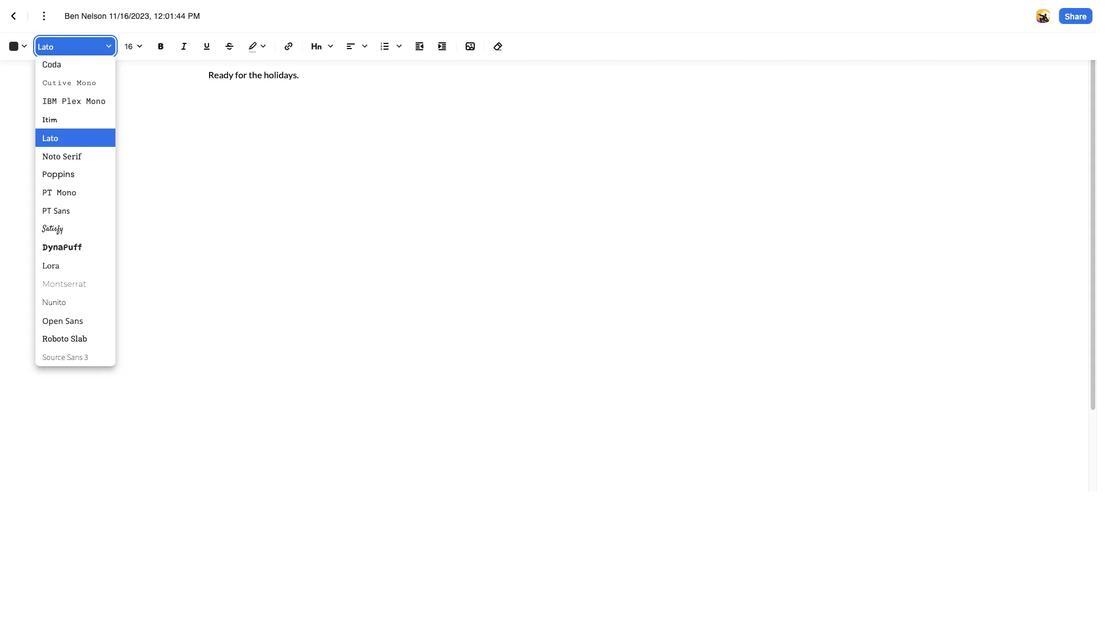 Task type: describe. For each thing, give the bounding box(es) containing it.
lato inside popup button
[[38, 41, 53, 51]]

lato option
[[35, 129, 115, 147]]

noto
[[42, 151, 61, 161]]

sans for source
[[67, 351, 83, 363]]

strikethrough image
[[223, 39, 237, 53]]

open sans option
[[35, 311, 115, 330]]

italic image
[[177, 39, 191, 53]]

mono inside option
[[86, 96, 106, 106]]

increase indent image
[[435, 39, 449, 53]]

all notes image
[[7, 9, 21, 23]]

text align image
[[342, 37, 371, 55]]

sans for open
[[65, 315, 83, 326]]

poppins
[[42, 169, 75, 180]]

pt for pt sans
[[42, 205, 51, 216]]

bold image
[[154, 39, 168, 53]]

source sans 3
[[42, 351, 88, 363]]

pt for pt mono
[[42, 188, 52, 197]]

insert image image
[[463, 39, 477, 53]]

mono for pt mono
[[57, 188, 76, 197]]

holidays.
[[264, 69, 299, 80]]

satisfy option
[[35, 220, 115, 238]]

open sans
[[42, 315, 83, 326]]

clear style image
[[491, 39, 505, 53]]

roboto slab
[[42, 333, 87, 344]]

cutive mono
[[42, 78, 96, 87]]

lato inside "option"
[[42, 133, 58, 143]]

serif
[[63, 151, 81, 161]]

poppins option
[[35, 165, 115, 183]]

list image
[[376, 37, 406, 55]]

text highlight image
[[243, 37, 270, 55]]

slab
[[71, 333, 87, 344]]

pt sans option
[[35, 202, 115, 220]]

itim
[[42, 115, 57, 124]]

lora
[[42, 261, 59, 271]]



Task type: locate. For each thing, give the bounding box(es) containing it.
ready
[[208, 69, 233, 80]]

2 vertical spatial mono
[[57, 188, 76, 197]]

3
[[84, 351, 88, 363]]

ibm
[[42, 96, 57, 106]]

the
[[249, 69, 262, 80]]

pt mono option
[[35, 183, 115, 202]]

pt
[[42, 188, 52, 197], [42, 205, 51, 216]]

lato
[[38, 41, 53, 51], [42, 133, 58, 143]]

roboto slab option
[[35, 330, 115, 348]]

pt inside option
[[42, 205, 51, 216]]

sans left 3
[[67, 351, 83, 363]]

share
[[1065, 11, 1087, 21]]

ben nelson image
[[1036, 9, 1050, 23]]

lato up coda
[[38, 41, 53, 51]]

cutive
[[42, 78, 72, 87]]

pt mono
[[42, 188, 76, 197]]

pt sans
[[42, 205, 70, 216]]

noto serif option
[[35, 147, 115, 165]]

source sans 3 option
[[35, 348, 115, 366]]

mono right plex
[[86, 96, 106, 106]]

mono
[[77, 78, 96, 87], [86, 96, 106, 106], [57, 188, 76, 197]]

0 vertical spatial pt
[[42, 188, 52, 197]]

sans inside open sans option
[[65, 315, 83, 326]]

pt up satisfy
[[42, 205, 51, 216]]

underline image
[[200, 39, 214, 53]]

nunito option
[[35, 293, 115, 311]]

roboto
[[42, 333, 69, 344]]

noto serif
[[42, 151, 81, 161]]

ready for the holidays.
[[208, 69, 299, 80]]

color image
[[5, 37, 31, 55]]

nunito
[[42, 297, 66, 308]]

mono inside 'option'
[[57, 188, 76, 197]]

mono down poppins
[[57, 188, 76, 197]]

for
[[235, 69, 247, 80]]

montserrat
[[42, 279, 86, 289]]

mono inside option
[[77, 78, 96, 87]]

dynapuff
[[42, 243, 82, 252]]

sans up "roboto slab" option
[[65, 315, 83, 326]]

list box
[[35, 55, 115, 366]]

link image
[[282, 39, 295, 53]]

pt up pt sans
[[42, 188, 52, 197]]

0 vertical spatial lato
[[38, 41, 53, 51]]

sans down pt mono
[[54, 205, 70, 216]]

share button
[[1059, 8, 1092, 24]]

1 vertical spatial pt
[[42, 205, 51, 216]]

montserrat option
[[35, 275, 115, 293]]

mono for cutive mono
[[77, 78, 96, 87]]

sans inside pt sans option
[[54, 205, 70, 216]]

cutive mono option
[[35, 74, 115, 92]]

coda option
[[35, 55, 115, 74]]

list box containing coda
[[35, 55, 115, 366]]

more image
[[37, 9, 51, 23]]

sans for pt
[[54, 205, 70, 216]]

1 pt from the top
[[42, 188, 52, 197]]

0 vertical spatial sans
[[54, 205, 70, 216]]

ibm plex mono option
[[35, 92, 115, 110]]

satisfy
[[42, 223, 63, 235]]

ibm plex mono
[[42, 96, 106, 106]]

None text field
[[65, 10, 212, 22]]

lato down itim
[[42, 133, 58, 143]]

mono down the 'coda' option
[[77, 78, 96, 87]]

coda
[[42, 59, 61, 70]]

1 vertical spatial mono
[[86, 96, 106, 106]]

1 vertical spatial sans
[[65, 315, 83, 326]]

lora option
[[35, 257, 115, 275]]

pt inside 'option'
[[42, 188, 52, 197]]

open image
[[133, 40, 146, 53]]

0 vertical spatial mono
[[77, 78, 96, 87]]

itim option
[[35, 110, 115, 129]]

open
[[42, 315, 63, 326]]

plex
[[62, 96, 81, 106]]

dynapuff option
[[35, 238, 115, 257]]

sans
[[54, 205, 70, 216], [65, 315, 83, 326], [67, 351, 83, 363]]

decrease indent image
[[413, 39, 426, 53]]

1 vertical spatial lato
[[42, 133, 58, 143]]

source
[[42, 351, 65, 363]]

sans inside source sans 3 option
[[67, 351, 83, 363]]

2 vertical spatial sans
[[67, 351, 83, 363]]

lato button
[[35, 38, 115, 54]]

2 pt from the top
[[42, 205, 51, 216]]

heading image
[[307, 37, 337, 55]]



Task type: vqa. For each thing, say whether or not it's contained in the screenshot.
text field
yes



